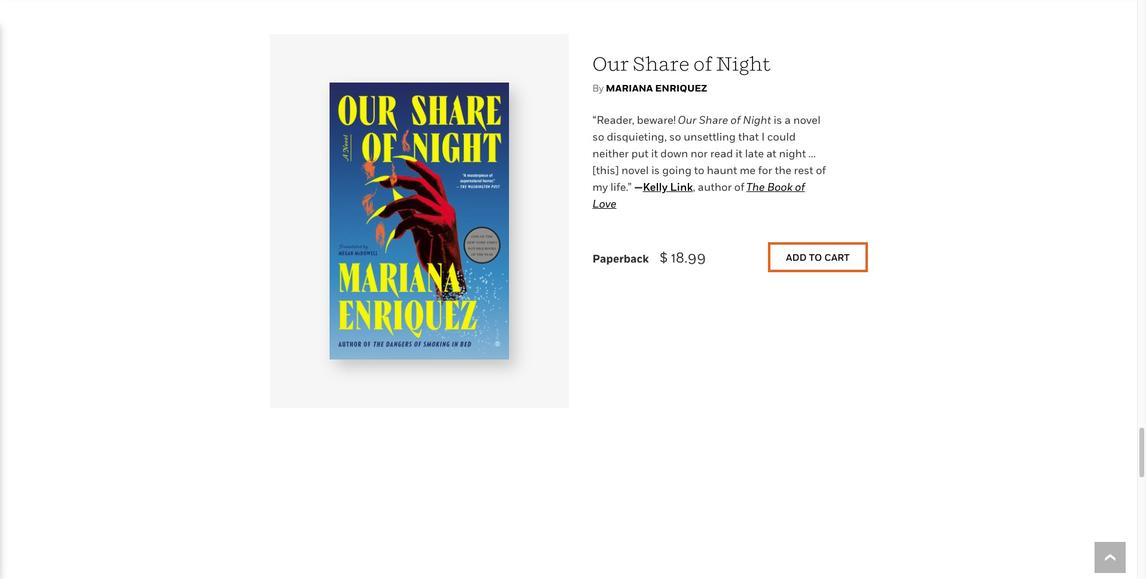 Task type: describe. For each thing, give the bounding box(es) containing it.
add to cart button
[[768, 242, 868, 272]]

"reader, beware! our share of night
[[593, 114, 771, 126]]

add
[[786, 251, 807, 263]]

book
[[768, 181, 793, 193]]

2 so from the left
[[670, 130, 682, 143]]

night
[[779, 147, 806, 160]]

of left the
[[735, 181, 745, 193]]

0 horizontal spatial our
[[593, 52, 629, 75]]

…
[[809, 147, 816, 160]]

of up that
[[731, 114, 741, 126]]

kelly link link
[[643, 181, 693, 193]]

mariana enriquez link
[[606, 82, 707, 94]]

18.99
[[672, 249, 706, 266]]

author
[[698, 181, 732, 193]]

to inside button
[[809, 251, 823, 263]]

unsettling
[[684, 130, 736, 143]]

rest
[[794, 164, 814, 177]]

1 horizontal spatial novel
[[794, 114, 821, 126]]

0 horizontal spatial share
[[633, 52, 690, 75]]

our share of night
[[593, 52, 771, 75]]

the book of love link
[[593, 181, 805, 210]]

the book of love
[[593, 181, 805, 210]]

2 it from the left
[[736, 147, 743, 160]]

a
[[785, 114, 791, 126]]

nor
[[691, 147, 708, 160]]

haunt
[[707, 164, 738, 177]]

1 vertical spatial night
[[743, 114, 771, 126]]

disquieting,
[[607, 130, 667, 143]]

1 it from the left
[[651, 147, 658, 160]]

0 horizontal spatial is
[[652, 164, 660, 177]]

$ 18.99
[[656, 249, 706, 266]]

at
[[767, 147, 777, 160]]

i
[[762, 130, 765, 143]]

ENTER EMAIL email field
[[434, 566, 624, 579]]

kelly
[[643, 181, 668, 193]]

1 so from the left
[[593, 130, 605, 143]]



Task type: locate. For each thing, give the bounding box(es) containing it.
is up kelly
[[652, 164, 660, 177]]

of inside the book of love
[[795, 181, 805, 193]]

to down nor
[[694, 164, 705, 177]]

is
[[774, 114, 782, 126], [652, 164, 660, 177]]

$
[[660, 249, 668, 266]]

1 horizontal spatial to
[[809, 251, 823, 263]]

of right rest
[[816, 164, 826, 177]]

novel right a at right
[[794, 114, 821, 126]]

share up unsettling
[[699, 114, 728, 126]]

that
[[739, 130, 759, 143]]

1 horizontal spatial share
[[699, 114, 728, 126]]

1 horizontal spatial so
[[670, 130, 682, 143]]

beware!
[[637, 114, 676, 126]]

it left "late"
[[736, 147, 743, 160]]

1 horizontal spatial our
[[678, 114, 697, 126]]

1 vertical spatial our
[[678, 114, 697, 126]]

—
[[635, 181, 643, 193]]

1 horizontal spatial it
[[736, 147, 743, 160]]

add to cart
[[786, 251, 850, 263]]

put
[[632, 147, 649, 160]]

down
[[661, 147, 688, 160]]

could
[[768, 130, 796, 143]]

of down rest
[[795, 181, 805, 193]]

novel up —
[[622, 164, 649, 177]]

our share of night by mariana enriquez image
[[329, 83, 509, 359]]

so
[[593, 130, 605, 143], [670, 130, 682, 143]]

1 horizontal spatial is
[[774, 114, 782, 126]]

our up unsettling
[[678, 114, 697, 126]]

of inside is a novel so disquieting, so unsettling that i could neither put it down nor read it late at night … [this] novel is going to haunt me for the rest of my life."
[[816, 164, 826, 177]]

1 vertical spatial novel
[[622, 164, 649, 177]]

0 horizontal spatial to
[[694, 164, 705, 177]]

life."
[[611, 181, 632, 193]]

"reader,
[[593, 114, 635, 126]]

so up 'neither' at the right of the page
[[593, 130, 605, 143]]

0 vertical spatial share
[[633, 52, 690, 75]]

me
[[740, 164, 756, 177]]

1 vertical spatial to
[[809, 251, 823, 263]]

our
[[593, 52, 629, 75], [678, 114, 697, 126]]

share up mariana enriquez "link"
[[633, 52, 690, 75]]

is a novel so disquieting, so unsettling that i could neither put it down nor read it late at night … [this] novel is going to haunt me for the rest of my life."
[[593, 114, 826, 193]]

1 vertical spatial is
[[652, 164, 660, 177]]

0 horizontal spatial so
[[593, 130, 605, 143]]

night
[[716, 52, 771, 75], [743, 114, 771, 126]]

by mariana enriquez
[[593, 82, 707, 94]]

paperback
[[593, 253, 649, 265]]

so up down
[[670, 130, 682, 143]]

the
[[747, 181, 765, 193]]

the
[[775, 164, 792, 177]]

[this]
[[593, 164, 619, 177]]

share
[[633, 52, 690, 75], [699, 114, 728, 126]]

0 horizontal spatial it
[[651, 147, 658, 160]]

to right the add
[[809, 251, 823, 263]]

mariana
[[606, 82, 653, 94]]

,
[[693, 181, 696, 193]]

0 vertical spatial novel
[[794, 114, 821, 126]]

1 vertical spatial share
[[699, 114, 728, 126]]

love
[[593, 197, 617, 210]]

to inside is a novel so disquieting, so unsettling that i could neither put it down nor read it late at night … [this] novel is going to haunt me for the rest of my life."
[[694, 164, 705, 177]]

for
[[759, 164, 773, 177]]

by
[[593, 82, 604, 94]]

neither
[[593, 147, 629, 160]]

read
[[711, 147, 733, 160]]

enriquez
[[656, 82, 707, 94]]

my
[[593, 181, 608, 193]]

0 vertical spatial is
[[774, 114, 782, 126]]

of
[[694, 52, 712, 75], [731, 114, 741, 126], [816, 164, 826, 177], [735, 181, 745, 193], [795, 181, 805, 193]]

it right put
[[651, 147, 658, 160]]

of up the "enriquez"
[[694, 52, 712, 75]]

0 vertical spatial our
[[593, 52, 629, 75]]

is left a at right
[[774, 114, 782, 126]]

link
[[670, 181, 693, 193]]

going
[[663, 164, 692, 177]]

0 vertical spatial night
[[716, 52, 771, 75]]

to
[[694, 164, 705, 177], [809, 251, 823, 263]]

0 horizontal spatial novel
[[622, 164, 649, 177]]

0 vertical spatial to
[[694, 164, 705, 177]]

— kelly link , author of
[[635, 181, 747, 193]]

late
[[745, 147, 764, 160]]

cart
[[825, 251, 850, 263]]

our up by
[[593, 52, 629, 75]]

our share of night link
[[593, 52, 771, 75]]

novel
[[794, 114, 821, 126], [622, 164, 649, 177]]

it
[[651, 147, 658, 160], [736, 147, 743, 160]]



Task type: vqa. For each thing, say whether or not it's contained in the screenshot.
1st it from the left
yes



